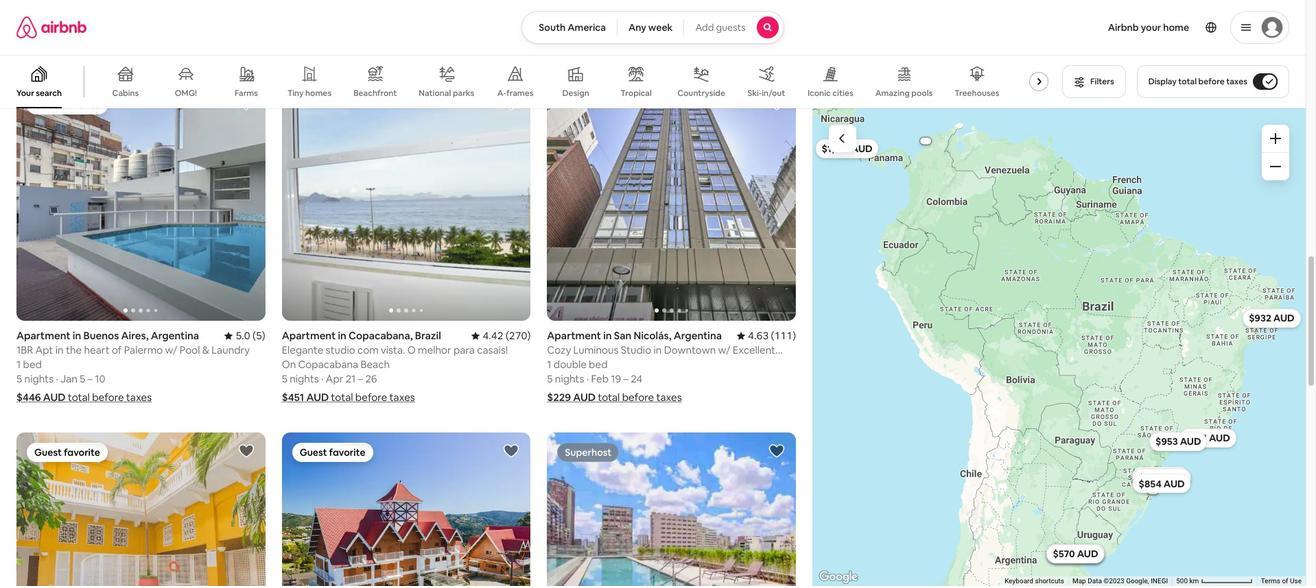 Task type: locate. For each thing, give the bounding box(es) containing it.
south america button
[[522, 11, 618, 44]]

america
[[568, 21, 606, 34]]

tiny
[[288, 88, 304, 99]]

nights inside 1 double bed 5 nights · feb 19 – 24 $229 aud total before taxes
[[555, 373, 584, 386]]

in up studio
[[338, 330, 347, 343]]

frames
[[506, 88, 534, 99]]

jan inside on the beach · ocean views 5 nights · jan 4 – 9 $932 aud total before taxes
[[61, 24, 77, 37]]

0 horizontal spatial $451 aud
[[282, 391, 329, 404]]

the for nights
[[564, 10, 580, 23]]

homes
[[305, 88, 332, 99]]

on the beach · ocean and bay views 5 nights · jan 29 – feb 3 $742 aud total before taxes
[[547, 10, 718, 56]]

beach
[[51, 10, 81, 23], [582, 10, 611, 23]]

· down double
[[587, 373, 589, 386]]

$953 aud inside button
[[1155, 436, 1201, 448]]

your search
[[16, 88, 62, 99]]

argentina inside apartment in buenos aires, argentina 1br apt in the heart of palermo w/ pool & laundry 1 bed 5 nights · jan 5 – 10 $446 aud total before taxes
[[151, 330, 199, 343]]

9
[[95, 24, 101, 37]]

argentina up w/ in the left of the page
[[151, 330, 199, 343]]

1 inside apartment in buenos aires, argentina 1br apt in the heart of palermo w/ pool & laundry 1 bed 5 nights · jan 5 – 10 $446 aud total before taxes
[[16, 358, 21, 371]]

ski-
[[748, 88, 762, 99]]

pool
[[180, 344, 200, 357]]

keyboard shortcuts
[[1005, 578, 1064, 585]]

· inside apartment in copacabana, brazil elegante studio com vista. o melhor para casais! on copacabana beach 5 nights · apr 21 – 26 $451 aud total before taxes
[[321, 373, 324, 386]]

2 horizontal spatial the
[[564, 10, 580, 23]]

29
[[610, 24, 622, 37]]

tiny homes
[[288, 88, 332, 99]]

0 horizontal spatial 1
[[16, 358, 21, 371]]

1 horizontal spatial $742 aud
[[1138, 471, 1183, 483]]

· inside 1 double bed 5 nights · feb 19 – 24 $229 aud total before taxes
[[587, 373, 589, 386]]

of left use
[[1282, 578, 1289, 585]]

taxes inside on the beach · ocean views 5 nights · jan 4 – 9 $932 aud total before taxes
[[126, 43, 151, 56]]

jan left 29
[[591, 24, 608, 37]]

double
[[554, 358, 587, 371]]

total
[[67, 43, 89, 56], [332, 43, 355, 56], [597, 43, 619, 56], [1179, 76, 1197, 87], [68, 391, 90, 404], [331, 391, 353, 404], [598, 391, 620, 404]]

· left the 4 in the top of the page
[[56, 24, 58, 37]]

of right heart
[[112, 344, 122, 357]]

– right 19
[[623, 373, 629, 386]]

0 horizontal spatial ocean
[[87, 10, 119, 23]]

before inside 1 double bed 5 nights · feb 19 – 24 $229 aud total before taxes
[[622, 391, 654, 404]]

views inside "on the beach · ocean and bay views 5 nights · jan 29 – feb 3 $742 aud total before taxes"
[[691, 10, 718, 23]]

ocean inside on the beach · ocean views 5 nights · jan 4 – 9 $932 aud total before taxes
[[87, 10, 119, 23]]

nights left 29
[[555, 24, 584, 37]]

search
[[36, 88, 62, 99]]

nights
[[24, 24, 54, 37], [555, 24, 584, 37], [24, 373, 54, 386], [290, 373, 319, 386], [555, 373, 584, 386]]

0 horizontal spatial $953 aud
[[282, 43, 330, 56]]

$932 aud button
[[1243, 309, 1301, 328]]

$446 aud inside $446 aud button
[[1052, 548, 1098, 560]]

nicolás,
[[634, 330, 672, 343]]

$795 aud
[[1139, 472, 1184, 485]]

– right 21
[[358, 373, 363, 386]]

1 1 from the left
[[16, 358, 21, 371]]

1 horizontal spatial views
[[691, 10, 718, 23]]

bay
[[672, 10, 689, 23]]

ocean up 29
[[618, 10, 649, 23]]

– left 9
[[88, 24, 93, 37]]

5.0 (5)
[[236, 330, 265, 343]]

1 horizontal spatial of
[[1282, 578, 1289, 585]]

1 horizontal spatial 1
[[547, 358, 551, 371]]

1 down 1br
[[16, 358, 21, 371]]

1 horizontal spatial $451 aud
[[1186, 432, 1230, 444]]

1 vertical spatial $229 aud
[[1053, 548, 1098, 560]]

jan left 10 on the left
[[61, 373, 77, 386]]

0 horizontal spatial bed
[[23, 358, 42, 371]]

before inside apartment in copacabana, brazil elegante studio com vista. o melhor para casais! on copacabana beach 5 nights · apr 21 – 26 $451 aud total before taxes
[[355, 391, 387, 404]]

home
[[1163, 21, 1189, 34]]

1 bed from the left
[[23, 358, 42, 371]]

– inside on the beach · ocean views 5 nights · jan 4 – 9 $932 aud total before taxes
[[88, 24, 93, 37]]

3 apartment from the left
[[547, 330, 601, 343]]

before down 10 on the left
[[92, 391, 124, 404]]

1 argentina from the left
[[151, 330, 199, 343]]

0 horizontal spatial apartment
[[16, 330, 70, 343]]

ocean inside "on the beach · ocean and bay views 5 nights · jan 29 – feb 3 $742 aud total before taxes"
[[618, 10, 649, 23]]

4.63 out of 5 average rating,  111 reviews image
[[737, 330, 796, 343]]

0 vertical spatial $932 aud
[[16, 43, 65, 56]]

any week button
[[617, 11, 684, 44]]

1 horizontal spatial the
[[66, 344, 82, 357]]

1 vertical spatial $451 aud
[[1186, 432, 1230, 444]]

· left 29
[[587, 24, 589, 37]]

laundry
[[212, 344, 250, 357]]

1 vertical spatial $932 aud
[[1249, 312, 1294, 325]]

5 inside on the beach · ocean views 5 nights · jan 4 – 9 $932 aud total before taxes
[[16, 24, 22, 37]]

san
[[614, 330, 632, 343]]

apartment in san nicolás, argentina
[[547, 330, 722, 343]]

south
[[539, 21, 566, 34]]

argentina for nicolás,
[[674, 330, 722, 343]]

before up beachfront on the left top of page
[[357, 43, 389, 56]]

1 views from the left
[[121, 10, 147, 23]]

0 horizontal spatial feb
[[591, 373, 609, 386]]

before down 9
[[91, 43, 123, 56]]

1 horizontal spatial bed
[[589, 358, 608, 371]]

ocean for 9
[[87, 10, 119, 23]]

beachfront
[[354, 88, 397, 99]]

nights down double
[[555, 373, 584, 386]]

argentina right nicolás,
[[674, 330, 722, 343]]

– left 10 on the left
[[88, 373, 93, 386]]

aires,
[[121, 330, 149, 343]]

on inside "on the beach · ocean and bay views 5 nights · jan 29 – feb 3 $742 aud total before taxes"
[[547, 10, 561, 23]]

in for san
[[603, 330, 612, 343]]

add to wishlist: apartment in consolação, brazil image
[[769, 443, 785, 460]]

inegi
[[1151, 578, 1168, 585]]

0 horizontal spatial $229 aud
[[547, 391, 596, 404]]

1 vertical spatial $742 aud
[[1138, 471, 1183, 483]]

5 inside apartment in copacabana, brazil elegante studio com vista. o melhor para casais! on copacabana beach 5 nights · apr 21 – 26 $451 aud total before taxes
[[282, 373, 287, 386]]

total down apr
[[331, 391, 353, 404]]

apartment up double
[[547, 330, 601, 343]]

bed right double
[[589, 358, 608, 371]]

jan
[[61, 24, 77, 37], [591, 24, 608, 37], [61, 373, 77, 386]]

display
[[1149, 76, 1177, 87]]

apartment up elegante
[[282, 330, 336, 343]]

2 apartment from the left
[[282, 330, 336, 343]]

1 left double
[[547, 358, 551, 371]]

feb
[[632, 24, 649, 37], [591, 373, 609, 386]]

1 horizontal spatial feb
[[632, 24, 649, 37]]

2 views from the left
[[691, 10, 718, 23]]

$446 aud
[[16, 391, 66, 404], [1052, 548, 1098, 560]]

beach up 29
[[582, 10, 611, 23]]

bed
[[23, 358, 42, 371], [589, 358, 608, 371]]

beach for nights
[[582, 10, 611, 23]]

2 horizontal spatial apartment
[[547, 330, 601, 343]]

1 horizontal spatial $229 aud
[[1053, 548, 1098, 560]]

5 inside 1 double bed 5 nights · feb 19 – 24 $229 aud total before taxes
[[547, 373, 553, 386]]

1 beach from the left
[[51, 10, 81, 23]]

total inside on the beach · ocean views 5 nights · jan 4 – 9 $932 aud total before taxes
[[67, 43, 89, 56]]

4
[[80, 24, 86, 37]]

0 horizontal spatial $932 aud
[[16, 43, 65, 56]]

jan inside "on the beach · ocean and bay views 5 nights · jan 29 – feb 3 $742 aud total before taxes"
[[591, 24, 608, 37]]

0 vertical spatial $742 aud
[[547, 43, 595, 56]]

0 vertical spatial feb
[[632, 24, 649, 37]]

None search field
[[522, 11, 784, 44]]

– right 29
[[624, 24, 630, 37]]

in
[[73, 330, 81, 343], [338, 330, 347, 343], [603, 330, 612, 343], [55, 344, 64, 357]]

5 inside "on the beach · ocean and bay views 5 nights · jan 29 – feb 3 $742 aud total before taxes"
[[547, 24, 553, 37]]

2 1 from the left
[[547, 358, 551, 371]]

0 horizontal spatial beach
[[51, 10, 81, 23]]

airbnb
[[1108, 21, 1139, 34]]

apt
[[35, 344, 53, 357]]

in left 'san'
[[603, 330, 612, 343]]

terms of use link
[[1261, 578, 1302, 585]]

$570 aud
[[1053, 548, 1098, 561]]

1 ocean from the left
[[87, 10, 119, 23]]

zoom in image
[[1270, 133, 1281, 144]]

1 apartment from the left
[[16, 330, 70, 343]]

1 horizontal spatial $953 aud
[[1155, 436, 1201, 448]]

2 beach from the left
[[582, 10, 611, 23]]

total down heart
[[68, 391, 90, 404]]

map
[[1073, 578, 1086, 585]]

total down 19
[[598, 391, 620, 404]]

©2023
[[1104, 578, 1125, 585]]

total down 29
[[597, 43, 619, 56]]

nights inside on the beach · ocean views 5 nights · jan 4 – 9 $932 aud total before taxes
[[24, 24, 54, 37]]

0 horizontal spatial the
[[33, 10, 49, 23]]

beach inside on the beach · ocean views 5 nights · jan 4 – 9 $932 aud total before taxes
[[51, 10, 81, 23]]

iconic
[[808, 88, 831, 99]]

the inside on the beach · ocean views 5 nights · jan 4 – 9 $932 aud total before taxes
[[33, 10, 49, 23]]

before down any
[[622, 43, 653, 56]]

2 horizontal spatial on
[[547, 10, 561, 23]]

$953 aud for $953 aud
[[1155, 436, 1201, 448]]

airbnb your home
[[1108, 21, 1189, 34]]

beach up the 4 in the top of the page
[[51, 10, 81, 23]]

on for on the beach · ocean and bay views 5 nights · jan 29 – feb 3 $742 aud total before taxes
[[547, 10, 561, 23]]

2 bed from the left
[[589, 358, 608, 371]]

1 horizontal spatial $932 aud
[[1249, 312, 1294, 325]]

para
[[454, 344, 475, 357]]

add to wishlist: condo in cartagena, colombia image
[[238, 443, 254, 460]]

taxes inside 1 double bed 5 nights · feb 19 – 24 $229 aud total before taxes
[[656, 391, 682, 404]]

apartment up apt at the left bottom of page
[[16, 330, 70, 343]]

0 vertical spatial of
[[112, 344, 122, 357]]

1 horizontal spatial $446 aud
[[1052, 548, 1098, 560]]

$932 aud
[[16, 43, 65, 56], [1249, 312, 1294, 325]]

guests
[[716, 21, 746, 34]]

feb left 19
[[591, 373, 609, 386]]

south america
[[539, 21, 606, 34]]

ocean
[[87, 10, 119, 23], [618, 10, 649, 23]]

countryside
[[678, 88, 725, 99]]

$451 aud down apr
[[282, 391, 329, 404]]

design
[[562, 88, 589, 99]]

1 horizontal spatial on
[[282, 358, 296, 371]]

$953 aud
[[282, 43, 330, 56], [1155, 436, 1201, 448]]

the inside "on the beach · ocean and bay views 5 nights · jan 29 – feb 3 $742 aud total before taxes"
[[564, 10, 580, 23]]

before down 26
[[355, 391, 387, 404]]

google,
[[1126, 578, 1149, 585]]

jan left the 4 in the top of the page
[[61, 24, 77, 37]]

$229 aud button
[[1046, 545, 1104, 564]]

none search field containing south america
[[522, 11, 784, 44]]

1 horizontal spatial ocean
[[618, 10, 649, 23]]

1 horizontal spatial beach
[[582, 10, 611, 23]]

1 vertical spatial $953 aud
[[1155, 436, 1201, 448]]

nights down apt at the left bottom of page
[[24, 373, 54, 386]]

total down the 4 in the top of the page
[[67, 43, 89, 56]]

feb left 3
[[632, 24, 649, 37]]

beach inside "on the beach · ocean and bay views 5 nights · jan 29 – feb 3 $742 aud total before taxes"
[[582, 10, 611, 23]]

1 horizontal spatial apartment
[[282, 330, 336, 343]]

on inside on the beach · ocean views 5 nights · jan 4 – 9 $932 aud total before taxes
[[16, 10, 31, 23]]

0 vertical spatial $229 aud
[[547, 391, 596, 404]]

$451 aud inside apartment in copacabana, brazil elegante studio com vista. o melhor para casais! on copacabana beach 5 nights · apr 21 – 26 $451 aud total before taxes
[[282, 391, 329, 404]]

apartment inside apartment in copacabana, brazil elegante studio com vista. o melhor para casais! on copacabana beach 5 nights · apr 21 – 26 $451 aud total before taxes
[[282, 330, 336, 343]]

$451 aud inside 'button'
[[1186, 432, 1230, 444]]

$790 aud button
[[1133, 469, 1191, 488]]

ocean up 9
[[87, 10, 119, 23]]

(111)
[[771, 330, 796, 343]]

use
[[1290, 578, 1302, 585]]

add guests
[[695, 21, 746, 34]]

– inside apartment in copacabana, brazil elegante studio com vista. o melhor para casais! on copacabana beach 5 nights · apr 21 – 26 $451 aud total before taxes
[[358, 373, 363, 386]]

(270)
[[506, 330, 531, 343]]

0 horizontal spatial on
[[16, 10, 31, 23]]

bed down 1br
[[23, 358, 42, 371]]

1 horizontal spatial argentina
[[674, 330, 722, 343]]

of
[[112, 344, 122, 357], [1282, 578, 1289, 585]]

· left 10 on the left
[[56, 373, 58, 386]]

bed inside 1 double bed 5 nights · feb 19 – 24 $229 aud total before taxes
[[589, 358, 608, 371]]

before down 24 at the left
[[622, 391, 654, 404]]

(5)
[[253, 330, 265, 343]]

2 argentina from the left
[[674, 330, 722, 343]]

0 horizontal spatial argentina
[[151, 330, 199, 343]]

total inside "on the beach · ocean and bay views 5 nights · jan 29 – feb 3 $742 aud total before taxes"
[[597, 43, 619, 56]]

google map
showing 20 stays. region
[[813, 108, 1306, 587]]

a-
[[497, 88, 506, 99]]

farms
[[235, 88, 258, 99]]

nights left the 4 in the top of the page
[[24, 24, 54, 37]]

0 vertical spatial $446 aud
[[16, 391, 66, 404]]

apartment inside apartment in buenos aires, argentina 1br apt in the heart of palermo w/ pool & laundry 1 bed 5 nights · jan 5 – 10 $446 aud total before taxes
[[16, 330, 70, 343]]

total inside apartment in buenos aires, argentina 1br apt in the heart of palermo w/ pool & laundry 1 bed 5 nights · jan 5 – 10 $446 aud total before taxes
[[68, 391, 90, 404]]

1 vertical spatial of
[[1282, 578, 1289, 585]]

0 vertical spatial $451 aud
[[282, 391, 329, 404]]

cabins
[[112, 88, 139, 99]]

0 horizontal spatial $742 aud
[[547, 43, 595, 56]]

0 horizontal spatial views
[[121, 10, 147, 23]]

pools
[[912, 88, 933, 99]]

before right display
[[1199, 76, 1225, 87]]

2 ocean from the left
[[618, 10, 649, 23]]

beach
[[361, 358, 390, 371]]

0 horizontal spatial $446 aud
[[16, 391, 66, 404]]

0 horizontal spatial of
[[112, 344, 122, 357]]

in left buenos
[[73, 330, 81, 343]]

1 vertical spatial feb
[[591, 373, 609, 386]]

nights down copacabana at bottom
[[290, 373, 319, 386]]

0 vertical spatial $953 aud
[[282, 43, 330, 56]]

argentina for aires,
[[151, 330, 199, 343]]

· left apr
[[321, 373, 324, 386]]

any week
[[629, 21, 673, 34]]

apartment for 1br
[[16, 330, 70, 343]]

group
[[0, 55, 1060, 108], [16, 85, 265, 321], [282, 85, 531, 321], [547, 85, 796, 321], [16, 433, 265, 587], [282, 433, 531, 587], [547, 433, 796, 587]]

$953 aud up $742 aud button
[[1155, 436, 1201, 448]]

in inside apartment in copacabana, brazil elegante studio com vista. o melhor para casais! on copacabana beach 5 nights · apr 21 – 26 $451 aud total before taxes
[[338, 330, 347, 343]]

taxes
[[126, 43, 151, 56], [391, 43, 416, 56], [656, 43, 681, 56], [1227, 76, 1248, 87], [126, 391, 152, 404], [390, 391, 415, 404], [656, 391, 682, 404]]

1 vertical spatial $446 aud
[[1052, 548, 1098, 560]]

1br
[[16, 344, 33, 357]]

your
[[1141, 21, 1161, 34]]

$451 aud up $742 aud button
[[1186, 432, 1230, 444]]

$953 aud up tiny homes
[[282, 43, 330, 56]]



Task type: vqa. For each thing, say whether or not it's contained in the screenshot.
$953 aud in button
yes



Task type: describe. For each thing, give the bounding box(es) containing it.
– inside apartment in buenos aires, argentina 1br apt in the heart of palermo w/ pool & laundry 1 bed 5 nights · jan 5 – 10 $446 aud total before taxes
[[88, 373, 93, 386]]

w/
[[165, 344, 177, 357]]

nights inside apartment in buenos aires, argentina 1br apt in the heart of palermo w/ pool & laundry 1 bed 5 nights · jan 5 – 10 $446 aud total before taxes
[[24, 373, 54, 386]]

on for on the beach · ocean views 5 nights · jan 4 – 9 $932 aud total before taxes
[[16, 10, 31, 23]]

26
[[365, 373, 377, 386]]

com
[[358, 344, 379, 357]]

$647 aud button
[[1046, 545, 1104, 564]]

bed inside apartment in buenos aires, argentina 1br apt in the heart of palermo w/ pool & laundry 1 bed 5 nights · jan 5 – 10 $446 aud total before taxes
[[23, 358, 42, 371]]

terms
[[1261, 578, 1281, 585]]

· up 29
[[613, 10, 616, 23]]

feb inside 1 double bed 5 nights · feb 19 – 24 $229 aud total before taxes
[[591, 373, 609, 386]]

10
[[95, 373, 105, 386]]

zoom out image
[[1270, 161, 1281, 172]]

nights inside apartment in copacabana, brazil elegante studio com vista. o melhor para casais! on copacabana beach 5 nights · apr 21 – 26 $451 aud total before taxes
[[290, 373, 319, 386]]

amazing pools
[[875, 88, 933, 99]]

week
[[648, 21, 673, 34]]

national parks
[[419, 88, 474, 99]]

keyboard
[[1005, 578, 1034, 585]]

19
[[611, 373, 621, 386]]

group containing national parks
[[0, 55, 1060, 108]]

filters
[[1091, 76, 1114, 87]]

beach for jan
[[51, 10, 81, 23]]

5.0 out of 5 average rating,  5 reviews image
[[225, 330, 265, 343]]

elegante
[[282, 344, 323, 357]]

in/out
[[762, 88, 785, 99]]

$932 aud inside on the beach · ocean views 5 nights · jan 4 – 9 $932 aud total before taxes
[[16, 43, 65, 56]]

apr
[[326, 373, 343, 386]]

ocean for 29
[[618, 10, 649, 23]]

24
[[631, 373, 643, 386]]

taxes inside apartment in buenos aires, argentina 1br apt in the heart of palermo w/ pool & laundry 1 bed 5 nights · jan 5 – 10 $446 aud total before taxes
[[126, 391, 152, 404]]

$854 aud button
[[1132, 474, 1191, 494]]

add to wishlist: apartment in san nicolás, argentina image
[[769, 95, 785, 112]]

$790 aud
[[1139, 472, 1185, 485]]

total inside 1 double bed 5 nights · feb 19 – 24 $229 aud total before taxes
[[598, 391, 620, 404]]

cities
[[833, 88, 854, 99]]

brazil
[[415, 330, 441, 343]]

$229 aud inside button
[[1053, 548, 1098, 560]]

add to wishlist: apartment in copacabana, brazil image
[[503, 95, 520, 112]]

500 km button
[[1172, 577, 1257, 587]]

data
[[1088, 578, 1102, 585]]

total inside apartment in copacabana, brazil elegante studio com vista. o melhor para casais! on copacabana beach 5 nights · apr 21 – 26 $451 aud total before taxes
[[331, 391, 353, 404]]

$647 aud
[[1052, 548, 1098, 560]]

views inside on the beach · ocean views 5 nights · jan 4 – 9 $932 aud total before taxes
[[121, 10, 147, 23]]

terms of use
[[1261, 578, 1302, 585]]

before inside apartment in buenos aires, argentina 1br apt in the heart of palermo w/ pool & laundry 1 bed 5 nights · jan 5 – 10 $446 aud total before taxes
[[92, 391, 124, 404]]

$742 aud button
[[1132, 467, 1189, 486]]

$932 aud inside button
[[1249, 312, 1294, 325]]

total up beachfront on the left top of page
[[332, 43, 355, 56]]

$953 aud for $953 aud total before taxes
[[282, 43, 330, 56]]

$446 aud inside apartment in buenos aires, argentina 1br apt in the heart of palermo w/ pool & laundry 1 bed 5 nights · jan 5 – 10 $446 aud total before taxes
[[16, 391, 66, 404]]

airbnb your home link
[[1100, 13, 1198, 42]]

$742 aud inside button
[[1138, 471, 1183, 483]]

4.42 out of 5 average rating,  270 reviews image
[[472, 330, 531, 343]]

&
[[202, 344, 209, 357]]

jan inside apartment in buenos aires, argentina 1br apt in the heart of palermo w/ pool & laundry 1 bed 5 nights · jan 5 – 10 $446 aud total before taxes
[[61, 373, 77, 386]]

buenos
[[83, 330, 119, 343]]

4.42
[[483, 330, 503, 343]]

taxes inside "on the beach · ocean and bay views 5 nights · jan 29 – feb 3 $742 aud total before taxes"
[[656, 43, 681, 56]]

apartment for studio
[[282, 330, 336, 343]]

of inside apartment in buenos aires, argentina 1br apt in the heart of palermo w/ pool & laundry 1 bed 5 nights · jan 5 – 10 $446 aud total before taxes
[[112, 344, 122, 357]]

500 km
[[1176, 578, 1201, 585]]

$570 aud button
[[1047, 545, 1104, 564]]

$446 aud button
[[1046, 545, 1104, 564]]

apartment in copacabana, brazil elegante studio com vista. o melhor para casais! on copacabana beach 5 nights · apr 21 – 26 $451 aud total before taxes
[[282, 330, 508, 404]]

tropical
[[621, 88, 652, 99]]

1 inside 1 double bed 5 nights · feb 19 – 24 $229 aud total before taxes
[[547, 358, 551, 371]]

a-frames
[[497, 88, 534, 99]]

studio
[[326, 344, 355, 357]]

total right display
[[1179, 76, 1197, 87]]

add guests button
[[684, 11, 784, 44]]

before inside "on the beach · ocean and bay views 5 nights · jan 29 – feb 3 $742 aud total before taxes"
[[622, 43, 653, 56]]

4.63
[[748, 330, 769, 343]]

$795 aud button
[[1133, 469, 1191, 488]]

iconic cities
[[808, 88, 854, 99]]

– inside 1 double bed 5 nights · feb 19 – 24 $229 aud total before taxes
[[623, 373, 629, 386]]

add to wishlist: hotel room in v inglesa, brazil image
[[503, 443, 520, 460]]

the for jan
[[33, 10, 49, 23]]

$1,140 aud
[[821, 142, 872, 155]]

add
[[695, 21, 714, 34]]

the inside apartment in buenos aires, argentina 1br apt in the heart of palermo w/ pool & laundry 1 bed 5 nights · jan 5 – 10 $446 aud total before taxes
[[66, 344, 82, 357]]

$229 aud inside 1 double bed 5 nights · feb 19 – 24 $229 aud total before taxes
[[547, 391, 596, 404]]

· inside apartment in buenos aires, argentina 1br apt in the heart of palermo w/ pool & laundry 1 bed 5 nights · jan 5 – 10 $446 aud total before taxes
[[56, 373, 58, 386]]

casais!
[[477, 344, 508, 357]]

– inside "on the beach · ocean and bay views 5 nights · jan 29 – feb 3 $742 aud total before taxes"
[[624, 24, 630, 37]]

21
[[346, 373, 356, 386]]

in for copacabana,
[[338, 330, 347, 343]]

copacabana,
[[349, 330, 413, 343]]

omg!
[[175, 88, 197, 99]]

on inside apartment in copacabana, brazil elegante studio com vista. o melhor para casais! on copacabana beach 5 nights · apr 21 – 26 $451 aud total before taxes
[[282, 358, 296, 371]]

feb inside "on the beach · ocean and bay views 5 nights · jan 29 – feb 3 $742 aud total before taxes"
[[632, 24, 649, 37]]

$876 aud button
[[912, 131, 939, 150]]

palermo
[[124, 344, 163, 357]]

5.0
[[236, 330, 250, 343]]

melhor
[[418, 344, 451, 357]]

before inside on the beach · ocean views 5 nights · jan 4 – 9 $932 aud total before taxes
[[91, 43, 123, 56]]

taxes inside apartment in copacabana, brazil elegante studio com vista. o melhor para casais! on copacabana beach 5 nights · apr 21 – 26 $451 aud total before taxes
[[390, 391, 415, 404]]

$953 aud total before taxes
[[282, 43, 416, 56]]

on the beach · ocean views 5 nights · jan 4 – 9 $932 aud total before taxes
[[16, 10, 151, 56]]

keyboard shortcuts button
[[1005, 577, 1064, 587]]

4.63 (111)
[[748, 330, 796, 343]]

filters button
[[1062, 65, 1126, 98]]

km
[[1190, 578, 1199, 585]]

google image
[[816, 569, 861, 587]]

profile element
[[801, 0, 1290, 55]]

apartment in buenos aires, argentina 1br apt in the heart of palermo w/ pool & laundry 1 bed 5 nights · jan 5 – 10 $446 aud total before taxes
[[16, 330, 250, 404]]

nights inside "on the beach · ocean and bay views 5 nights · jan 29 – feb 3 $742 aud total before taxes"
[[555, 24, 584, 37]]

map data ©2023 google, inegi
[[1073, 578, 1168, 585]]

vista.
[[381, 344, 405, 357]]

in right apt at the left bottom of page
[[55, 344, 64, 357]]

· up the 4 in the top of the page
[[83, 10, 85, 23]]

3
[[652, 24, 657, 37]]

4.42 (270)
[[483, 330, 531, 343]]

in for buenos
[[73, 330, 81, 343]]

display total before taxes
[[1149, 76, 1248, 87]]

$854 aud
[[1139, 478, 1185, 490]]

o
[[408, 344, 416, 357]]

add to wishlist: apartment in buenos aires, argentina image
[[238, 95, 254, 112]]

$742 aud inside "on the beach · ocean and bay views 5 nights · jan 29 – feb 3 $742 aud total before taxes"
[[547, 43, 595, 56]]

shortcuts
[[1035, 578, 1064, 585]]



